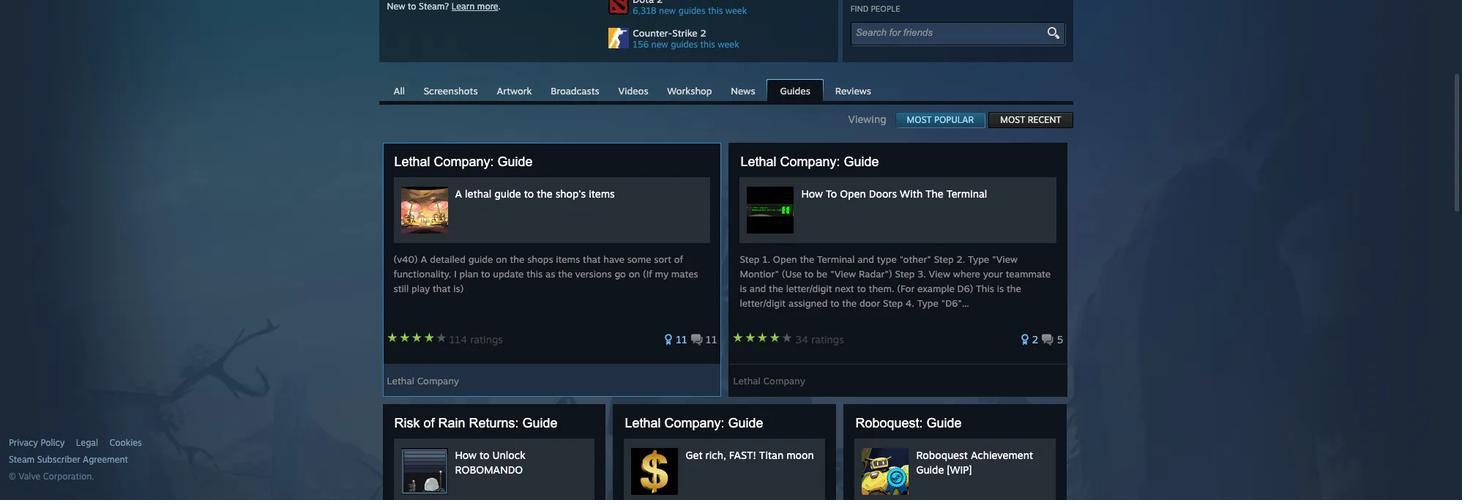 Task type: vqa. For each thing, say whether or not it's contained in the screenshot.
Company:
yes



Task type: locate. For each thing, give the bounding box(es) containing it.
all link
[[386, 80, 412, 100]]

strike
[[672, 27, 698, 39]]

legal
[[76, 437, 98, 448]]

functionality.
[[394, 268, 451, 280]]

on up update
[[496, 253, 507, 265]]

get
[[686, 449, 703, 461]]

letter/digit up assigned on the bottom right of the page
[[786, 283, 832, 294]]

1 vertical spatial new
[[651, 39, 668, 50]]

1 horizontal spatial ratings
[[811, 333, 844, 346]]

and down the 'montior"'
[[750, 283, 766, 294]]

2 left 5
[[1032, 333, 1039, 346]]

of up mates
[[674, 253, 683, 265]]

new right 6,318
[[659, 5, 676, 16]]

open for doors
[[840, 187, 866, 200]]

0 vertical spatial guide
[[495, 187, 521, 200]]

is)
[[453, 283, 464, 294]]

0 horizontal spatial and
[[750, 283, 766, 294]]

1 lethal company from the left
[[387, 375, 459, 387]]

4.
[[906, 297, 914, 309]]

how to open doors with the terminal
[[801, 187, 987, 200]]

lethal company link up the risk
[[387, 370, 459, 387]]

ratings right 34 on the bottom right
[[811, 333, 844, 346]]

1 horizontal spatial company
[[763, 375, 805, 387]]

step left 1.
[[740, 253, 760, 265]]

risk
[[394, 416, 420, 431]]

how left to
[[801, 187, 823, 200]]

0 vertical spatial "view
[[992, 253, 1018, 265]]

guide right lethal
[[495, 187, 521, 200]]

guides down '6,318 new guides this week'
[[671, 39, 698, 50]]

2 vertical spatial this
[[527, 268, 543, 280]]

1 horizontal spatial "view
[[992, 253, 1018, 265]]

114
[[449, 333, 467, 346]]

0 vertical spatial how
[[801, 187, 823, 200]]

1 vertical spatial 2
[[1032, 333, 1039, 346]]

broadcasts link
[[544, 80, 607, 100]]

guides
[[679, 5, 706, 16], [671, 39, 698, 50]]

1 vertical spatial that
[[433, 283, 451, 294]]

and up radar")
[[858, 253, 874, 265]]

None image field
[[1045, 26, 1061, 40]]

to up the robomando
[[480, 449, 489, 461]]

how for rain
[[455, 449, 477, 461]]

terminal right the
[[947, 187, 987, 200]]

agreement
[[83, 454, 128, 465]]

lethal company: guide up lethal
[[394, 154, 533, 169]]

how up the robomando
[[455, 449, 477, 461]]

company for 34
[[763, 375, 805, 387]]

most
[[907, 114, 932, 125], [1000, 114, 1025, 125]]

still
[[394, 283, 409, 294]]

0 vertical spatial type
[[968, 253, 989, 265]]

1 vertical spatial items
[[556, 253, 580, 265]]

lethal company up the risk
[[387, 375, 459, 387]]

a up functionality.
[[421, 253, 427, 265]]

items right shop's
[[589, 187, 615, 200]]

1 most from the left
[[907, 114, 932, 125]]

with
[[900, 187, 923, 200]]

type right 2.
[[968, 253, 989, 265]]

company: up get at the bottom of page
[[664, 416, 725, 431]]

roboquest: guide
[[856, 416, 962, 431]]

lethal company: guide up get at the bottom of page
[[625, 416, 763, 431]]

2
[[700, 27, 706, 39], [1032, 333, 1039, 346]]

company up "rain"
[[417, 375, 459, 387]]

the up (use
[[800, 253, 814, 265]]

2 right strike
[[700, 27, 706, 39]]

that
[[583, 253, 601, 265], [433, 283, 451, 294]]

0 horizontal spatial how
[[455, 449, 477, 461]]

"view up your
[[992, 253, 1018, 265]]

company down 34 on the bottom right
[[763, 375, 805, 387]]

to right new
[[408, 1, 416, 12]]

d6)
[[957, 283, 973, 294]]

1 horizontal spatial and
[[858, 253, 874, 265]]

legal link
[[76, 437, 98, 449]]

0 horizontal spatial "view
[[830, 268, 856, 280]]

roboquest achievement guide [wip]
[[916, 449, 1033, 476]]

some
[[627, 253, 651, 265]]

risk of rain returns: guide
[[394, 416, 558, 431]]

0 horizontal spatial is
[[740, 283, 747, 294]]

most popular
[[907, 114, 974, 125]]

the down the teammate
[[1007, 283, 1021, 294]]

to inside (v40) a detailed guide on the shops items that have some sort of functionality.  i plan to update this as the versions go on (if my mates still play that is)
[[481, 268, 490, 280]]

the down next
[[842, 297, 857, 309]]

to down next
[[830, 297, 840, 309]]

5
[[1057, 333, 1063, 346]]

news link
[[724, 80, 763, 100]]

1 vertical spatial guide
[[468, 253, 493, 265]]

lethal company for 114 ratings
[[387, 375, 459, 387]]

items right shops
[[556, 253, 580, 265]]

open up (use
[[773, 253, 797, 265]]

1 horizontal spatial on
[[629, 268, 640, 280]]

counter-strike 2 link
[[633, 27, 830, 39]]

0 horizontal spatial guide
[[468, 253, 493, 265]]

ratings for 34 ratings
[[811, 333, 844, 346]]

guide up plan
[[468, 253, 493, 265]]

©
[[9, 471, 16, 482]]

my
[[655, 268, 669, 280]]

sort
[[654, 253, 671, 265]]

1 vertical spatial open
[[773, 253, 797, 265]]

1 horizontal spatial lethal company
[[733, 375, 805, 387]]

lethal company for 34 ratings
[[733, 375, 805, 387]]

on
[[496, 253, 507, 265], [629, 268, 640, 280]]

most left popular
[[907, 114, 932, 125]]

step
[[740, 253, 760, 265], [934, 253, 954, 265], [895, 268, 915, 280], [883, 297, 903, 309]]

ratings right 114
[[470, 333, 503, 346]]

0 horizontal spatial lethal company
[[387, 375, 459, 387]]

1 horizontal spatial of
[[674, 253, 683, 265]]

0 vertical spatial of
[[674, 253, 683, 265]]

items
[[589, 187, 615, 200], [556, 253, 580, 265]]

lethal
[[465, 187, 492, 200]]

0 horizontal spatial ratings
[[470, 333, 503, 346]]

1 vertical spatial and
[[750, 283, 766, 294]]

0 vertical spatial this
[[708, 5, 723, 16]]

1 horizontal spatial how
[[801, 187, 823, 200]]

news
[[731, 85, 755, 97]]

1 vertical spatial week
[[718, 39, 739, 50]]

be
[[816, 268, 828, 280]]

0 horizontal spatial items
[[556, 253, 580, 265]]

1 vertical spatial terminal
[[817, 253, 855, 265]]

assigned
[[789, 297, 828, 309]]

lethal company link for 114
[[387, 370, 459, 387]]

0 horizontal spatial on
[[496, 253, 507, 265]]

week up counter-strike 2 link
[[726, 5, 747, 16]]

0 vertical spatial new
[[659, 5, 676, 16]]

156
[[633, 39, 649, 50]]

new inside counter-strike 2 156 new guides this week
[[651, 39, 668, 50]]

2 ratings from the left
[[811, 333, 844, 346]]

letter/digit down the 'montior"'
[[740, 297, 786, 309]]

1 horizontal spatial open
[[840, 187, 866, 200]]

guide down roboquest
[[916, 463, 944, 476]]

this right strike
[[700, 39, 715, 50]]

popular
[[934, 114, 974, 125]]

a
[[455, 187, 462, 200], [421, 253, 427, 265]]

3.
[[918, 268, 926, 280]]

1 horizontal spatial 11
[[706, 333, 717, 346]]

open right to
[[840, 187, 866, 200]]

1 vertical spatial how
[[455, 449, 477, 461]]

this down shops
[[527, 268, 543, 280]]

1 company from the left
[[417, 375, 459, 387]]

the
[[537, 187, 553, 200], [510, 253, 525, 265], [800, 253, 814, 265], [558, 268, 573, 280], [769, 283, 783, 294], [1007, 283, 1021, 294], [842, 297, 857, 309]]

new to steam? learn more .
[[387, 1, 501, 12]]

1 vertical spatial a
[[421, 253, 427, 265]]

1 horizontal spatial that
[[583, 253, 601, 265]]

2 most from the left
[[1000, 114, 1025, 125]]

0 vertical spatial terminal
[[947, 187, 987, 200]]

lethal company down 34 on the bottom right
[[733, 375, 805, 387]]

shops
[[527, 253, 553, 265]]

0 horizontal spatial a
[[421, 253, 427, 265]]

how
[[801, 187, 823, 200], [455, 449, 477, 461]]

workshop link
[[660, 80, 719, 100]]

most recent link
[[989, 112, 1073, 128]]

open inside "step 1. open the terminal and type "other"  step 2. type "view montior" (use to be "view radar")  step 3. view where your teammate is and the letter/digit next to them. (for example d6) this is the letter/digit assigned to the door  step 4. type "d6"..."
[[773, 253, 797, 265]]

guides up strike
[[679, 5, 706, 16]]

most left recent
[[1000, 114, 1025, 125]]

of right the risk
[[424, 416, 435, 431]]

to right plan
[[481, 268, 490, 280]]

door
[[860, 297, 880, 309]]

as
[[545, 268, 555, 280]]

company
[[417, 375, 459, 387], [763, 375, 805, 387]]

that up versions
[[583, 253, 601, 265]]

0 horizontal spatial 11
[[676, 333, 687, 346]]

guides link
[[767, 79, 824, 103]]

step left 4.
[[883, 297, 903, 309]]

achievement
[[971, 449, 1033, 461]]

counter-strike 2 156 new guides this week
[[633, 27, 739, 50]]

letter/digit
[[786, 283, 832, 294], [740, 297, 786, 309]]

to
[[826, 187, 837, 200]]

0 vertical spatial items
[[589, 187, 615, 200]]

to up the door
[[857, 283, 866, 294]]

type down example
[[917, 297, 939, 309]]

is down the 'montior"'
[[740, 283, 747, 294]]

next
[[835, 283, 854, 294]]

terminal up be at the right bottom
[[817, 253, 855, 265]]

0 horizontal spatial of
[[424, 416, 435, 431]]

1 vertical spatial this
[[700, 39, 715, 50]]

lethal company link
[[387, 370, 459, 387], [733, 370, 805, 387]]

0 horizontal spatial open
[[773, 253, 797, 265]]

most for most popular
[[907, 114, 932, 125]]

the left shop's
[[537, 187, 553, 200]]

1 horizontal spatial company:
[[664, 416, 725, 431]]

a inside (v40) a detailed guide on the shops items that have some sort of functionality.  i plan to update this as the versions go on (if my mates still play that is)
[[421, 253, 427, 265]]

this up counter-strike 2 link
[[708, 5, 723, 16]]

rain
[[438, 416, 465, 431]]

2 lethal company from the left
[[733, 375, 805, 387]]

new right 156
[[651, 39, 668, 50]]

(v40) a detailed guide on the shops items that have some sort of functionality.  i plan to update this as the versions go on (if my mates still play that is)
[[394, 253, 698, 294]]

company:
[[434, 154, 494, 169], [780, 154, 840, 169], [664, 416, 725, 431]]

0 vertical spatial 2
[[700, 27, 706, 39]]

1 horizontal spatial most
[[1000, 114, 1025, 125]]

0 horizontal spatial type
[[917, 297, 939, 309]]

lethal company: guide
[[394, 154, 533, 169], [741, 154, 879, 169], [625, 416, 763, 431]]

lethal for get rich, fast! titan moon
[[625, 416, 661, 431]]

example
[[918, 283, 955, 294]]

guide up a lethal guide to the shop's items
[[498, 154, 533, 169]]

0 horizontal spatial company:
[[434, 154, 494, 169]]

0 vertical spatial open
[[840, 187, 866, 200]]

"view up next
[[830, 268, 856, 280]]

0 vertical spatial and
[[858, 253, 874, 265]]

lethal company link down 34 on the bottom right
[[733, 370, 805, 387]]

terminal
[[947, 187, 987, 200], [817, 253, 855, 265]]

1 ratings from the left
[[470, 333, 503, 346]]

guide
[[495, 187, 521, 200], [468, 253, 493, 265]]

company: up lethal
[[434, 154, 494, 169]]

company: up to
[[780, 154, 840, 169]]

0 vertical spatial a
[[455, 187, 462, 200]]

0 vertical spatial week
[[726, 5, 747, 16]]

a left lethal
[[455, 187, 462, 200]]

1 is from the left
[[740, 283, 747, 294]]

the right as
[[558, 268, 573, 280]]

of
[[674, 253, 683, 265], [424, 416, 435, 431]]

11
[[676, 333, 687, 346], [706, 333, 717, 346]]

to left shop's
[[524, 187, 534, 200]]

2 11 from the left
[[706, 333, 717, 346]]

1 horizontal spatial items
[[589, 187, 615, 200]]

1 vertical spatial guides
[[671, 39, 698, 50]]

0 horizontal spatial company
[[417, 375, 459, 387]]

0 horizontal spatial 2
[[700, 27, 706, 39]]

1 vertical spatial type
[[917, 297, 939, 309]]

mates
[[671, 268, 698, 280]]

this
[[708, 5, 723, 16], [700, 39, 715, 50], [527, 268, 543, 280]]

plan
[[459, 268, 478, 280]]

0 horizontal spatial terminal
[[817, 253, 855, 265]]

week right strike
[[718, 39, 739, 50]]

2 lethal company link from the left
[[733, 370, 805, 387]]

0 horizontal spatial most
[[907, 114, 932, 125]]

1 horizontal spatial type
[[968, 253, 989, 265]]

1 lethal company link from the left
[[387, 370, 459, 387]]

roboquest:
[[856, 416, 923, 431]]

week inside counter-strike 2 156 new guides this week
[[718, 39, 739, 50]]

1 horizontal spatial guide
[[495, 187, 521, 200]]

lethal company: guide up to
[[741, 154, 879, 169]]

0 horizontal spatial lethal company link
[[387, 370, 459, 387]]

returns:
[[469, 416, 519, 431]]

None text field
[[856, 27, 1047, 38]]

on left (if at the left of the page
[[629, 268, 640, 280]]

2 horizontal spatial company:
[[780, 154, 840, 169]]

1 horizontal spatial is
[[997, 283, 1004, 294]]

lethal
[[394, 154, 430, 169], [741, 154, 777, 169], [387, 375, 414, 387], [733, 375, 761, 387], [625, 416, 661, 431]]

1 horizontal spatial lethal company link
[[733, 370, 805, 387]]

this
[[976, 283, 994, 294]]

the down (use
[[769, 283, 783, 294]]

how inside how to unlock robomando
[[455, 449, 477, 461]]

lethal for a lethal guide to the shop's items
[[394, 154, 430, 169]]

lethal company: guide for a
[[394, 154, 533, 169]]

is right this
[[997, 283, 1004, 294]]

that left is)
[[433, 283, 451, 294]]

company: for get
[[664, 416, 725, 431]]

2 inside counter-strike 2 156 new guides this week
[[700, 27, 706, 39]]

"other"
[[900, 253, 931, 265]]

doors
[[869, 187, 897, 200]]

where
[[953, 268, 980, 280]]

the
[[926, 187, 944, 200]]

videos link
[[611, 80, 656, 100]]

ratings
[[470, 333, 503, 346], [811, 333, 844, 346]]

114 ratings
[[449, 333, 503, 346]]

2 company from the left
[[763, 375, 805, 387]]



Task type: describe. For each thing, give the bounding box(es) containing it.
corporation.
[[43, 471, 94, 482]]

all
[[394, 85, 405, 97]]

learn
[[452, 1, 475, 12]]

moon
[[787, 449, 814, 461]]

find people
[[851, 4, 900, 14]]

screenshots
[[424, 85, 478, 97]]

detailed
[[430, 253, 466, 265]]

1 horizontal spatial terminal
[[947, 187, 987, 200]]

(v40)
[[394, 253, 418, 265]]

1 vertical spatial on
[[629, 268, 640, 280]]

your
[[983, 268, 1003, 280]]

1 11 from the left
[[676, 333, 687, 346]]

lethal company: guide for get
[[625, 416, 763, 431]]

update
[[493, 268, 524, 280]]

2.
[[957, 253, 965, 265]]

go
[[615, 268, 626, 280]]

[wip]
[[947, 463, 972, 476]]

most popular link
[[895, 112, 986, 128]]

radar")
[[859, 268, 892, 280]]

lethal company link for 34
[[733, 370, 805, 387]]

guide up unlock
[[522, 416, 558, 431]]

1 horizontal spatial 2
[[1032, 333, 1039, 346]]

terminal inside "step 1. open the terminal and type "other"  step 2. type "view montior" (use to be "view radar")  step 3. view where your teammate is and the letter/digit next to them. (for example d6) this is the letter/digit assigned to the door  step 4. type "d6"..."
[[817, 253, 855, 265]]

guides inside counter-strike 2 156 new guides this week
[[671, 39, 698, 50]]

this inside (v40) a detailed guide on the shops items that have some sort of functionality.  i plan to update this as the versions go on (if my mates still play that is)
[[527, 268, 543, 280]]

how to unlock robomando
[[455, 449, 525, 476]]

.
[[498, 1, 501, 12]]

0 horizontal spatial that
[[433, 283, 451, 294]]

how for guide
[[801, 187, 823, 200]]

privacy
[[9, 437, 38, 448]]

to left be at the right bottom
[[805, 268, 814, 280]]

a lethal guide to the shop's items
[[455, 187, 615, 200]]

cookies link
[[109, 437, 142, 449]]

recent
[[1028, 114, 1061, 125]]

(for
[[897, 283, 915, 294]]

fast!
[[729, 449, 756, 461]]

guide up fast!
[[728, 416, 763, 431]]

them.
[[869, 283, 894, 294]]

0 vertical spatial on
[[496, 253, 507, 265]]

valve
[[18, 471, 41, 482]]

company: for a
[[434, 154, 494, 169]]

(use
[[782, 268, 802, 280]]

2 is from the left
[[997, 283, 1004, 294]]

items inside (v40) a detailed guide on the shops items that have some sort of functionality.  i plan to update this as the versions go on (if my mates still play that is)
[[556, 253, 580, 265]]

ratings for 114 ratings
[[470, 333, 503, 346]]

open for the
[[773, 253, 797, 265]]

cookies steam subscriber agreement © valve corporation.
[[9, 437, 142, 482]]

(if
[[643, 268, 652, 280]]

0 vertical spatial guides
[[679, 5, 706, 16]]

guides
[[780, 85, 810, 97]]

videos
[[618, 85, 648, 97]]

robomando
[[455, 463, 523, 476]]

rich,
[[706, 449, 726, 461]]

privacy policy link
[[9, 437, 65, 449]]

artwork link
[[489, 80, 539, 100]]

find
[[851, 4, 869, 14]]

get rich, fast! titan moon
[[686, 449, 814, 461]]

6,318 new guides this week
[[633, 5, 747, 16]]

1 vertical spatial "view
[[830, 268, 856, 280]]

play
[[412, 283, 430, 294]]

learn more link
[[452, 1, 498, 12]]

to inside how to unlock robomando
[[480, 449, 489, 461]]

step up view
[[934, 253, 954, 265]]

guide up doors
[[844, 154, 879, 169]]

guide inside (v40) a detailed guide on the shops items that have some sort of functionality.  i plan to update this as the versions go on (if my mates still play that is)
[[468, 253, 493, 265]]

privacy policy
[[9, 437, 65, 448]]

most for most recent
[[1000, 114, 1025, 125]]

guide up roboquest
[[927, 416, 962, 431]]

1 vertical spatial letter/digit
[[740, 297, 786, 309]]

counter-
[[633, 27, 672, 39]]

this inside counter-strike 2 156 new guides this week
[[700, 39, 715, 50]]

most recent
[[1000, 114, 1061, 125]]

company: for how
[[780, 154, 840, 169]]

new
[[387, 1, 405, 12]]

1 horizontal spatial a
[[455, 187, 462, 200]]

34
[[796, 333, 809, 346]]

artwork
[[497, 85, 532, 97]]

steam?
[[419, 1, 449, 12]]

of inside (v40) a detailed guide on the shops items that have some sort of functionality.  i plan to update this as the versions go on (if my mates still play that is)
[[674, 253, 683, 265]]

roboquest
[[916, 449, 968, 461]]

the up update
[[510, 253, 525, 265]]

lethal company: guide for how
[[741, 154, 879, 169]]

titan
[[759, 449, 784, 461]]

guide inside roboquest achievement guide [wip]
[[916, 463, 944, 476]]

shop's
[[556, 187, 586, 200]]

people
[[871, 4, 900, 14]]

unlock
[[492, 449, 525, 461]]

0 vertical spatial that
[[583, 253, 601, 265]]

reviews
[[835, 85, 871, 97]]

cookies
[[109, 437, 142, 448]]

type
[[877, 253, 897, 265]]

company for 114
[[417, 375, 459, 387]]

broadcasts
[[551, 85, 599, 97]]

34 ratings
[[796, 333, 844, 346]]

6,318
[[633, 5, 657, 16]]

step 1. open the terminal and type "other"  step 2. type "view montior" (use to be "view radar")  step 3. view where your teammate is and the letter/digit next to them. (for example d6) this is the letter/digit assigned to the door  step 4. type "d6"...
[[740, 253, 1051, 309]]

viewing
[[848, 113, 895, 125]]

1 vertical spatial of
[[424, 416, 435, 431]]

more
[[477, 1, 498, 12]]

reviews link
[[828, 80, 879, 100]]

0 vertical spatial letter/digit
[[786, 283, 832, 294]]

steam
[[9, 454, 35, 465]]

step up (for
[[895, 268, 915, 280]]

versions
[[575, 268, 612, 280]]

lethal for how to open doors with the terminal
[[741, 154, 777, 169]]



